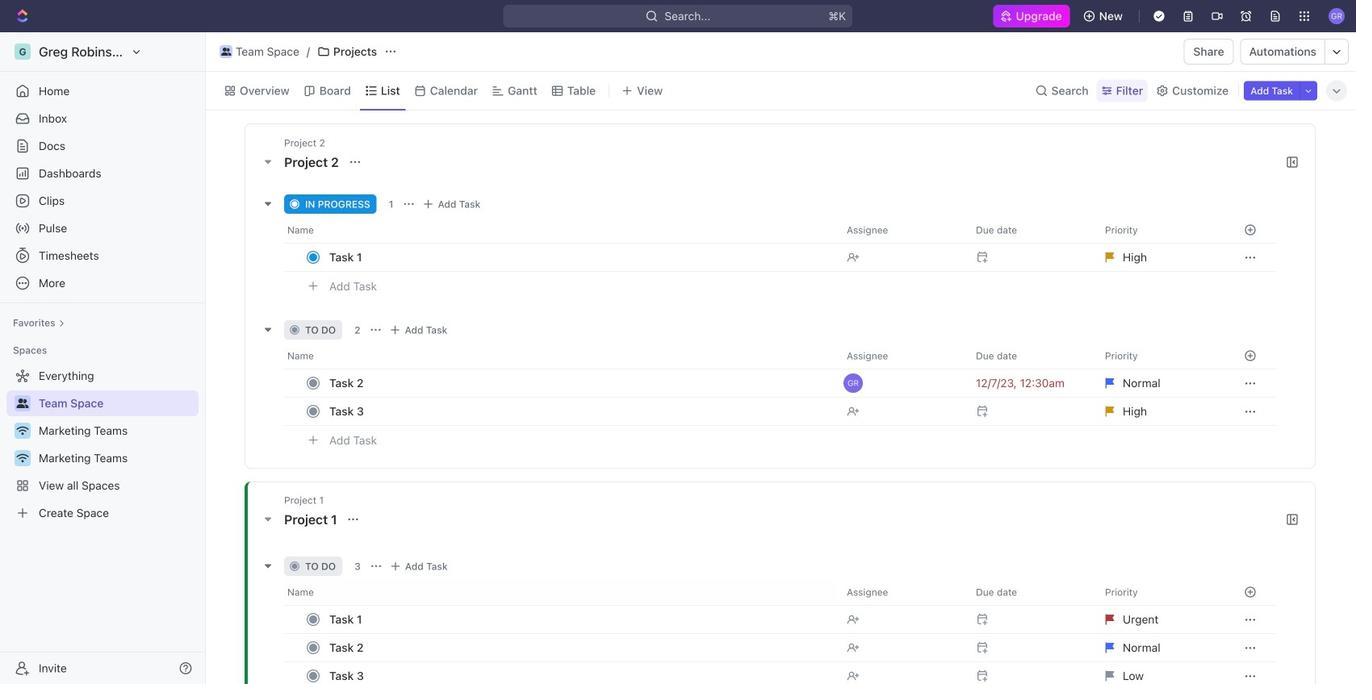 Task type: locate. For each thing, give the bounding box(es) containing it.
tree inside the sidebar navigation
[[6, 363, 199, 526]]

1 vertical spatial wifi image
[[17, 454, 29, 463]]

wifi image
[[17, 426, 29, 436], [17, 454, 29, 463]]

tree
[[6, 363, 199, 526]]

sidebar navigation
[[0, 32, 209, 685]]

0 vertical spatial wifi image
[[17, 426, 29, 436]]

user group image
[[221, 48, 231, 56]]

2 wifi image from the top
[[17, 454, 29, 463]]



Task type: describe. For each thing, give the bounding box(es) containing it.
user group image
[[17, 399, 29, 409]]

1 wifi image from the top
[[17, 426, 29, 436]]

greg robinson's workspace, , element
[[15, 44, 31, 60]]



Task type: vqa. For each thing, say whether or not it's contained in the screenshot.
user group image
yes



